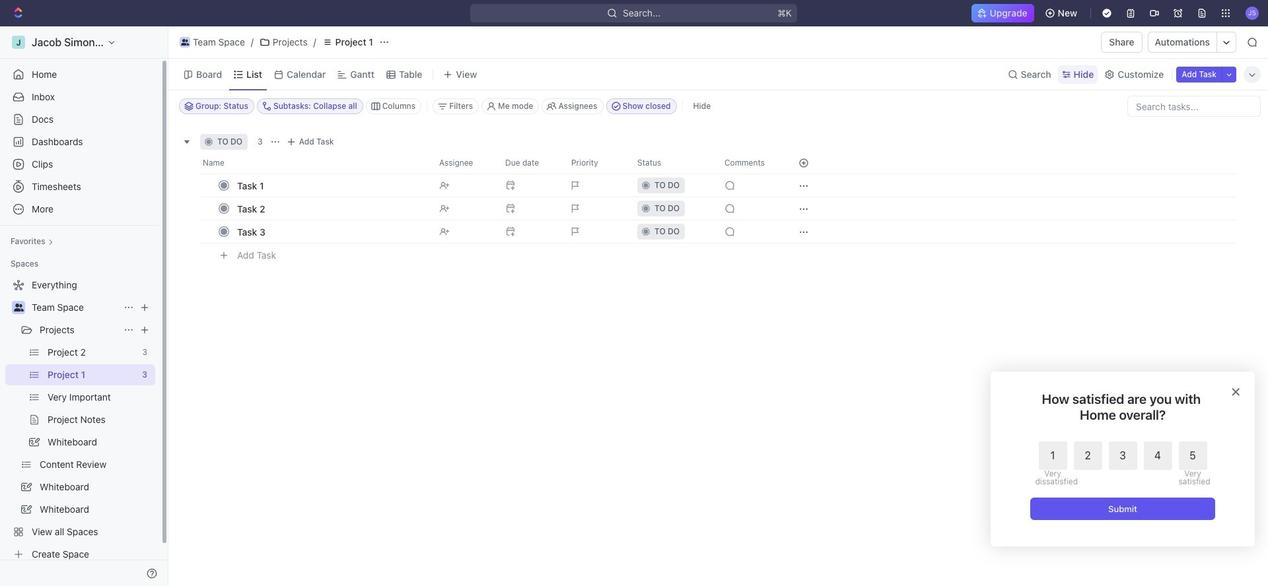 Task type: locate. For each thing, give the bounding box(es) containing it.
1 horizontal spatial user group image
[[181, 39, 189, 46]]

Search tasks... text field
[[1128, 96, 1261, 116]]

user group image
[[181, 39, 189, 46], [14, 304, 23, 312]]

tree inside sidebar 'navigation'
[[5, 275, 155, 566]]

1 vertical spatial user group image
[[14, 304, 23, 312]]

0 vertical spatial user group image
[[181, 39, 189, 46]]

tree
[[5, 275, 155, 566]]

dialog
[[991, 372, 1255, 547]]

0 horizontal spatial user group image
[[14, 304, 23, 312]]

option group
[[1036, 442, 1207, 486]]



Task type: describe. For each thing, give the bounding box(es) containing it.
jacob simon's workspace, , element
[[12, 36, 25, 49]]

user group image inside tree
[[14, 304, 23, 312]]

sidebar navigation
[[0, 26, 171, 587]]



Task type: vqa. For each thing, say whether or not it's contained in the screenshot.
the 19
no



